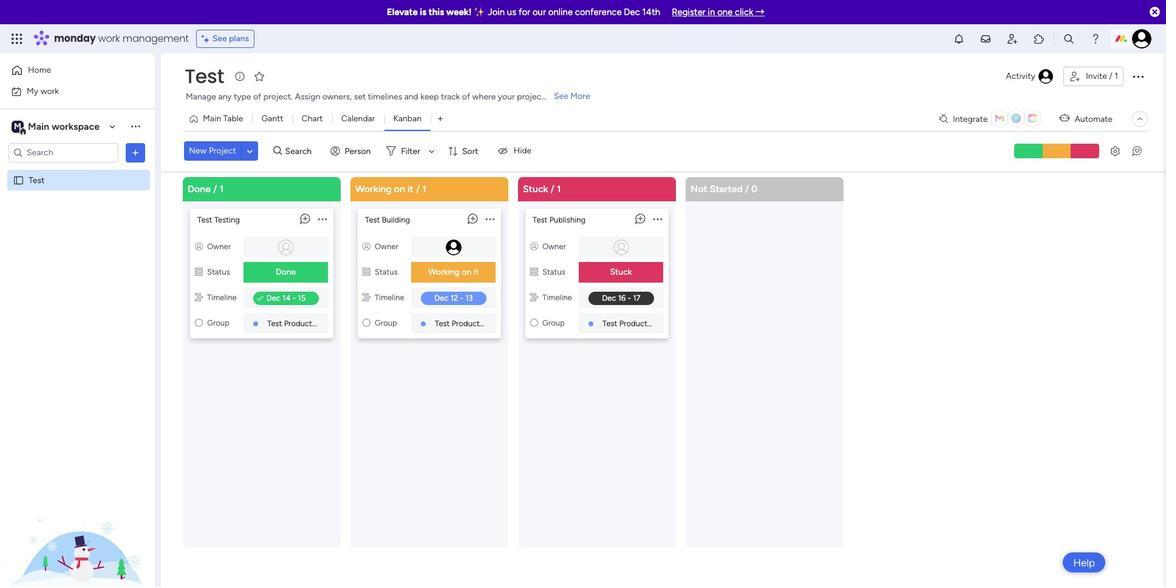 Task type: locate. For each thing, give the bounding box(es) containing it.
1 vertical spatial it
[[473, 267, 479, 277]]

owner
[[207, 242, 231, 251], [375, 242, 398, 251], [542, 242, 566, 251]]

/ up test testing
[[213, 183, 217, 195]]

1 horizontal spatial options image
[[1131, 69, 1146, 84]]

main left "table"
[[203, 114, 221, 124]]

dapulse integrations image
[[939, 114, 948, 124]]

timeline for done
[[207, 293, 237, 302]]

0 horizontal spatial dapulse person column image
[[195, 242, 203, 251]]

1 horizontal spatial it
[[473, 267, 479, 277]]

1 v2 sun outline image from the left
[[195, 319, 203, 328]]

filter button
[[382, 142, 439, 161]]

done / 1
[[188, 183, 224, 195]]

option
[[0, 169, 155, 172]]

timeline for working
[[375, 293, 404, 302]]

work
[[98, 32, 120, 46], [40, 86, 59, 96]]

see inside see plans button
[[212, 33, 227, 44]]

work inside my work button
[[40, 86, 59, 96]]

of right the type
[[253, 92, 261, 102]]

0 horizontal spatial done
[[188, 183, 211, 195]]

1 dapulse person column image from the left
[[195, 242, 203, 251]]

pipeline for done / 1
[[325, 319, 353, 328]]

1 down "arrow down" image
[[422, 183, 426, 195]]

2 horizontal spatial pipeline
[[660, 319, 688, 328]]

0 horizontal spatial small timeline column outline image
[[363, 293, 371, 302]]

0 vertical spatial see
[[212, 33, 227, 44]]

help
[[1073, 557, 1095, 569]]

/ for invite
[[1109, 71, 1113, 81]]

main inside workspace selection element
[[28, 121, 49, 132]]

0 horizontal spatial timeline
[[207, 293, 237, 302]]

apps image
[[1033, 33, 1045, 45]]

status for stuck
[[542, 268, 565, 277]]

dapulse person column image
[[195, 242, 203, 251], [530, 242, 538, 251]]

v2 status outline image
[[363, 268, 371, 277]]

1 group from the left
[[207, 319, 229, 328]]

2 horizontal spatial group
[[542, 319, 565, 328]]

1 vertical spatial options image
[[653, 209, 662, 230]]

test list box
[[0, 168, 155, 355]]

0 vertical spatial working
[[355, 183, 392, 195]]

1 horizontal spatial of
[[462, 92, 470, 102]]

add view image
[[438, 114, 443, 124]]

dapulse person column image for stuck / 1
[[530, 242, 538, 251]]

owner down test testing
[[207, 242, 231, 251]]

1 horizontal spatial v2 sun outline image
[[530, 319, 538, 328]]

plans
[[229, 33, 249, 44]]

timeline
[[207, 293, 237, 302], [375, 293, 404, 302], [542, 293, 572, 302]]

1 v2 status outline image from the left
[[195, 268, 203, 277]]

1 horizontal spatial done
[[276, 267, 296, 277]]

search everything image
[[1063, 33, 1075, 45]]

track
[[441, 92, 460, 102]]

set
[[354, 92, 366, 102]]

1 horizontal spatial main
[[203, 114, 221, 124]]

2 v2 sun outline image from the left
[[530, 319, 538, 328]]

pipeline for working on it / 1
[[493, 319, 520, 328]]

test publishing
[[533, 215, 586, 224]]

2 dapulse person column image from the left
[[530, 242, 538, 251]]

v2 status outline image
[[195, 268, 203, 277], [530, 268, 538, 277]]

0 vertical spatial stuck
[[523, 183, 548, 195]]

/ right invite
[[1109, 71, 1113, 81]]

3 pipeline from the left
[[660, 319, 688, 328]]

0 horizontal spatial production
[[284, 319, 323, 328]]

0 horizontal spatial of
[[253, 92, 261, 102]]

see left 'plans'
[[212, 33, 227, 44]]

2 test production pipeline from the left
[[435, 319, 520, 328]]

owner down test publishing on the top of page
[[542, 242, 566, 251]]

2 horizontal spatial options image
[[486, 209, 495, 230]]

small timeline column outline image
[[363, 293, 371, 302], [530, 293, 538, 302]]

options image
[[129, 147, 142, 159], [318, 209, 327, 230], [486, 209, 495, 230]]

group
[[207, 319, 229, 328], [375, 319, 397, 328], [542, 319, 565, 328]]

see left more
[[554, 91, 568, 101]]

invite / 1
[[1086, 71, 1118, 81]]

work right my
[[40, 86, 59, 96]]

3 group from the left
[[542, 319, 565, 328]]

owner for working
[[375, 242, 398, 251]]

1 horizontal spatial see
[[554, 91, 568, 101]]

2 v2 status outline image from the left
[[530, 268, 538, 277]]

v2 status outline image for done
[[195, 268, 203, 277]]

1 vertical spatial working
[[428, 267, 460, 277]]

row group
[[180, 177, 851, 588]]

3 test production pipeline from the left
[[603, 319, 688, 328]]

1 vertical spatial done
[[276, 267, 296, 277]]

/ up test publishing on the top of page
[[551, 183, 555, 195]]

2 owner from the left
[[375, 242, 398, 251]]

0 horizontal spatial it
[[408, 183, 414, 195]]

1 production from the left
[[284, 319, 323, 328]]

0 horizontal spatial v2 status outline image
[[195, 268, 203, 277]]

1 horizontal spatial working
[[428, 267, 460, 277]]

1 vertical spatial stuck
[[610, 267, 632, 277]]

main inside button
[[203, 114, 221, 124]]

it
[[408, 183, 414, 195], [473, 267, 479, 277]]

3 status from the left
[[542, 268, 565, 277]]

0 horizontal spatial status
[[207, 268, 230, 277]]

2 horizontal spatial production
[[619, 319, 658, 328]]

0 horizontal spatial stuck
[[523, 183, 548, 195]]

help image
[[1090, 33, 1102, 45]]

more
[[571, 91, 590, 101]]

gantt button
[[252, 109, 293, 129]]

0 horizontal spatial working
[[355, 183, 392, 195]]

started
[[710, 183, 743, 195]]

workspace image
[[12, 120, 24, 133]]

1 horizontal spatial timeline
[[375, 293, 404, 302]]

production for done / 1
[[284, 319, 323, 328]]

manage
[[186, 92, 216, 102]]

your
[[498, 92, 515, 102]]

2 horizontal spatial status
[[542, 268, 565, 277]]

1 up test testing
[[220, 183, 224, 195]]

1 right invite
[[1115, 71, 1118, 81]]

1 up test publishing on the top of page
[[557, 183, 561, 195]]

owner right dapulse person column icon
[[375, 242, 398, 251]]

testing
[[214, 215, 240, 224]]

see
[[212, 33, 227, 44], [554, 91, 568, 101]]

of
[[253, 92, 261, 102], [462, 92, 470, 102]]

1 inside invite / 1 button
[[1115, 71, 1118, 81]]

0 horizontal spatial on
[[394, 183, 405, 195]]

0 horizontal spatial see
[[212, 33, 227, 44]]

/
[[1109, 71, 1113, 81], [213, 183, 217, 195], [416, 183, 420, 195], [551, 183, 555, 195], [745, 183, 749, 195]]

0 horizontal spatial options image
[[129, 147, 142, 159]]

0 horizontal spatial v2 sun outline image
[[195, 319, 203, 328]]

main right workspace image
[[28, 121, 49, 132]]

1 small timeline column outline image from the left
[[363, 293, 371, 302]]

2 horizontal spatial timeline
[[542, 293, 572, 302]]

/ inside button
[[1109, 71, 1113, 81]]

1 horizontal spatial options image
[[318, 209, 327, 230]]

1 horizontal spatial owner
[[375, 242, 398, 251]]

test production pipeline for stuck / 1
[[603, 319, 688, 328]]

test inside list box
[[29, 175, 45, 186]]

not
[[691, 183, 708, 195]]

options image
[[1131, 69, 1146, 84], [653, 209, 662, 230]]

1 horizontal spatial status
[[375, 268, 398, 277]]

on for working on it / 1
[[394, 183, 405, 195]]

1 status from the left
[[207, 268, 230, 277]]

dapulse person column image down test publishing on the top of page
[[530, 242, 538, 251]]

is
[[420, 7, 427, 18]]

1 for stuck / 1
[[557, 183, 561, 195]]

2 production from the left
[[452, 319, 491, 328]]

stuck / 1
[[523, 183, 561, 195]]

0 vertical spatial options image
[[1131, 69, 1146, 84]]

0 vertical spatial it
[[408, 183, 414, 195]]

1 test production pipeline from the left
[[267, 319, 353, 328]]

main table button
[[184, 109, 252, 129]]

2 status from the left
[[375, 268, 398, 277]]

status right v2 status outline icon
[[375, 268, 398, 277]]

1 horizontal spatial on
[[462, 267, 471, 277]]

0 horizontal spatial pipeline
[[325, 319, 353, 328]]

notifications image
[[953, 33, 965, 45]]

home
[[28, 65, 51, 75]]

test
[[185, 63, 224, 90], [29, 175, 45, 186], [197, 215, 212, 224], [365, 215, 380, 224], [533, 215, 548, 224], [267, 319, 282, 328], [435, 319, 450, 328], [603, 319, 617, 328]]

0 horizontal spatial work
[[40, 86, 59, 96]]

test testing
[[197, 215, 240, 224]]

in
[[708, 7, 715, 18]]

working for working on it
[[428, 267, 460, 277]]

1 owner from the left
[[207, 242, 231, 251]]

status
[[207, 268, 230, 277], [375, 268, 398, 277], [542, 268, 565, 277]]

1 horizontal spatial production
[[452, 319, 491, 328]]

assign
[[295, 92, 320, 102]]

workspace
[[52, 121, 100, 132]]

1 vertical spatial see
[[554, 91, 568, 101]]

1 horizontal spatial v2 status outline image
[[530, 268, 538, 277]]

0 vertical spatial work
[[98, 32, 120, 46]]

1 horizontal spatial stuck
[[610, 267, 632, 277]]

1 horizontal spatial pipeline
[[493, 319, 520, 328]]

2 small timeline column outline image from the left
[[530, 293, 538, 302]]

options image for done / 1
[[318, 209, 327, 230]]

Test field
[[182, 63, 227, 90]]

week!
[[446, 7, 472, 18]]

see for see more
[[554, 91, 568, 101]]

hide
[[514, 146, 532, 156]]

0 horizontal spatial owner
[[207, 242, 231, 251]]

0 vertical spatial done
[[188, 183, 211, 195]]

done for done
[[276, 267, 296, 277]]

lottie animation element
[[0, 465, 155, 588]]

status down test testing
[[207, 268, 230, 277]]

register
[[672, 7, 706, 18]]

test production pipeline
[[267, 319, 353, 328], [435, 319, 520, 328], [603, 319, 688, 328]]

hide button
[[489, 142, 539, 161]]

pipeline for stuck / 1
[[660, 319, 688, 328]]

online
[[548, 7, 573, 18]]

2 horizontal spatial owner
[[542, 242, 566, 251]]

status down test publishing on the top of page
[[542, 268, 565, 277]]

test production pipeline for working on it / 1
[[435, 319, 520, 328]]

my
[[27, 86, 38, 96]]

options image for working on it / 1
[[486, 209, 495, 230]]

1 vertical spatial on
[[462, 267, 471, 277]]

0 horizontal spatial main
[[28, 121, 49, 132]]

v2 status outline image up small timeline column outline image
[[195, 268, 203, 277]]

us
[[507, 7, 516, 18]]

james peterson image
[[1132, 29, 1152, 49]]

person
[[345, 146, 371, 157]]

on
[[394, 183, 405, 195], [462, 267, 471, 277]]

0 horizontal spatial group
[[207, 319, 229, 328]]

1
[[1115, 71, 1118, 81], [220, 183, 224, 195], [422, 183, 426, 195], [557, 183, 561, 195]]

1 pipeline from the left
[[325, 319, 353, 328]]

1 horizontal spatial group
[[375, 319, 397, 328]]

3 owner from the left
[[542, 242, 566, 251]]

v2 status outline image for stuck
[[530, 268, 538, 277]]

invite / 1 button
[[1064, 67, 1124, 86]]

working
[[355, 183, 392, 195], [428, 267, 460, 277]]

on for working on it
[[462, 267, 471, 277]]

work right monday
[[98, 32, 120, 46]]

main for main table
[[203, 114, 221, 124]]

1 for invite / 1
[[1115, 71, 1118, 81]]

1 horizontal spatial small timeline column outline image
[[530, 293, 538, 302]]

of right track
[[462, 92, 470, 102]]

my work
[[27, 86, 59, 96]]

v2 sun outline image
[[195, 319, 203, 328], [530, 319, 538, 328]]

✨
[[474, 7, 485, 18]]

0 vertical spatial on
[[394, 183, 405, 195]]

3 production from the left
[[619, 319, 658, 328]]

stuck
[[523, 183, 548, 195], [610, 267, 632, 277]]

1 timeline from the left
[[207, 293, 237, 302]]

new project
[[189, 146, 236, 156]]

2 horizontal spatial test production pipeline
[[603, 319, 688, 328]]

v2 status outline image down test publishing on the top of page
[[530, 268, 538, 277]]

3 timeline from the left
[[542, 293, 572, 302]]

1 horizontal spatial test production pipeline
[[435, 319, 520, 328]]

0 horizontal spatial test production pipeline
[[267, 319, 353, 328]]

workspace options image
[[129, 120, 142, 133]]

filter
[[401, 146, 420, 157]]

dapulse person column image down test testing
[[195, 242, 203, 251]]

1 vertical spatial work
[[40, 86, 59, 96]]

→
[[756, 7, 765, 18]]

owner for stuck
[[542, 242, 566, 251]]

done
[[188, 183, 211, 195], [276, 267, 296, 277]]

see inside see more link
[[554, 91, 568, 101]]

1 horizontal spatial dapulse person column image
[[530, 242, 538, 251]]

Search in workspace field
[[26, 146, 101, 160]]

lottie animation image
[[0, 465, 155, 588]]

2 group from the left
[[375, 319, 397, 328]]

2 pipeline from the left
[[493, 319, 520, 328]]

activity
[[1006, 71, 1036, 81]]

2 timeline from the left
[[375, 293, 404, 302]]

1 for done / 1
[[220, 183, 224, 195]]

1 horizontal spatial work
[[98, 32, 120, 46]]



Task type: vqa. For each thing, say whether or not it's contained in the screenshot.
Public board icon
yes



Task type: describe. For each thing, give the bounding box(es) containing it.
0
[[751, 183, 758, 195]]

group for done
[[207, 319, 229, 328]]

register in one click →
[[672, 7, 765, 18]]

chart button
[[293, 109, 332, 129]]

dapulse person column image
[[363, 242, 371, 251]]

elevate is this week! ✨ join us for our online conference dec 14th
[[387, 7, 660, 18]]

new project button
[[184, 142, 241, 161]]

automate
[[1075, 114, 1113, 124]]

autopilot image
[[1060, 111, 1070, 126]]

/ left 0
[[745, 183, 749, 195]]

status for done
[[207, 268, 230, 277]]

/ for stuck
[[551, 183, 555, 195]]

14th
[[642, 7, 660, 18]]

small timeline column outline image
[[195, 293, 203, 302]]

home button
[[7, 61, 131, 80]]

gantt
[[261, 114, 283, 124]]

not started / 0
[[691, 183, 758, 195]]

dapulse person column image for done / 1
[[195, 242, 203, 251]]

it for working on it
[[473, 267, 479, 277]]

select product image
[[11, 33, 23, 45]]

1 of from the left
[[253, 92, 261, 102]]

status for working
[[375, 268, 398, 277]]

Search field
[[282, 143, 319, 160]]

publishing
[[549, 215, 586, 224]]

see for see plans
[[212, 33, 227, 44]]

help button
[[1063, 553, 1105, 573]]

calendar button
[[332, 109, 384, 129]]

new
[[189, 146, 207, 156]]

work for my
[[40, 86, 59, 96]]

group for stuck
[[542, 319, 565, 328]]

table
[[223, 114, 243, 124]]

show board description image
[[233, 70, 247, 83]]

integrate
[[953, 114, 988, 124]]

owner for done
[[207, 242, 231, 251]]

and
[[404, 92, 418, 102]]

group for working
[[375, 319, 397, 328]]

work for monday
[[98, 32, 120, 46]]

working for working on it / 1
[[355, 183, 392, 195]]

production for stuck / 1
[[619, 319, 658, 328]]

sort button
[[443, 142, 486, 161]]

project
[[209, 146, 236, 156]]

our
[[533, 7, 546, 18]]

join
[[488, 7, 505, 18]]

dec
[[624, 7, 640, 18]]

angle down image
[[247, 147, 253, 156]]

see plans
[[212, 33, 249, 44]]

small timeline column outline image for stuck / 1
[[530, 293, 538, 302]]

workspace selection element
[[12, 119, 101, 135]]

management
[[123, 32, 189, 46]]

kanban button
[[384, 109, 431, 129]]

register in one click → link
[[672, 7, 765, 18]]

timeline for stuck
[[542, 293, 572, 302]]

inbox image
[[980, 33, 992, 45]]

elevate
[[387, 7, 418, 18]]

v2 sun outline image for stuck / 1
[[530, 319, 538, 328]]

see more
[[554, 91, 590, 101]]

it for working on it / 1
[[408, 183, 414, 195]]

activity button
[[1001, 67, 1059, 86]]

small timeline column outline image for working on it / 1
[[363, 293, 371, 302]]

manage any type of project. assign owners, set timelines and keep track of where your project stands.
[[186, 92, 574, 102]]

done for done / 1
[[188, 183, 211, 195]]

production for working on it / 1
[[452, 319, 491, 328]]

see more link
[[553, 91, 591, 103]]

/ for done
[[213, 183, 217, 195]]

type
[[234, 92, 251, 102]]

where
[[472, 92, 496, 102]]

kanban
[[393, 114, 422, 124]]

stands.
[[547, 92, 574, 102]]

any
[[218, 92, 232, 102]]

monday
[[54, 32, 96, 46]]

m
[[14, 121, 21, 132]]

v2 sun outline image
[[363, 319, 371, 328]]

collapse board header image
[[1135, 114, 1145, 124]]

2 of from the left
[[462, 92, 470, 102]]

building
[[382, 215, 410, 224]]

person button
[[325, 142, 378, 161]]

keep
[[420, 92, 439, 102]]

monday work management
[[54, 32, 189, 46]]

calendar
[[341, 114, 375, 124]]

invite members image
[[1006, 33, 1019, 45]]

dapulse checkmark sign image
[[257, 292, 263, 306]]

owners,
[[322, 92, 352, 102]]

main workspace
[[28, 121, 100, 132]]

project
[[517, 92, 545, 102]]

v2 sun outline image for done / 1
[[195, 319, 203, 328]]

main for main workspace
[[28, 121, 49, 132]]

0 horizontal spatial options image
[[653, 209, 662, 230]]

conference
[[575, 7, 622, 18]]

working on it / 1
[[355, 183, 426, 195]]

project.
[[263, 92, 293, 102]]

row group containing done
[[180, 177, 851, 588]]

test production pipeline for done / 1
[[267, 319, 353, 328]]

public board image
[[13, 175, 24, 186]]

click
[[735, 7, 753, 18]]

test building
[[365, 215, 410, 224]]

see plans button
[[196, 30, 255, 48]]

sort
[[462, 146, 478, 157]]

chart
[[302, 114, 323, 124]]

timelines
[[368, 92, 402, 102]]

working on it
[[428, 267, 479, 277]]

one
[[717, 7, 733, 18]]

arrow down image
[[425, 144, 439, 159]]

this
[[429, 7, 444, 18]]

stuck for stuck
[[610, 267, 632, 277]]

/ down filter
[[416, 183, 420, 195]]

add to favorites image
[[253, 70, 265, 82]]

invite
[[1086, 71, 1107, 81]]

main table
[[203, 114, 243, 124]]

stuck for stuck / 1
[[523, 183, 548, 195]]

for
[[519, 7, 530, 18]]

v2 search image
[[273, 145, 282, 158]]

my work button
[[7, 82, 131, 101]]



